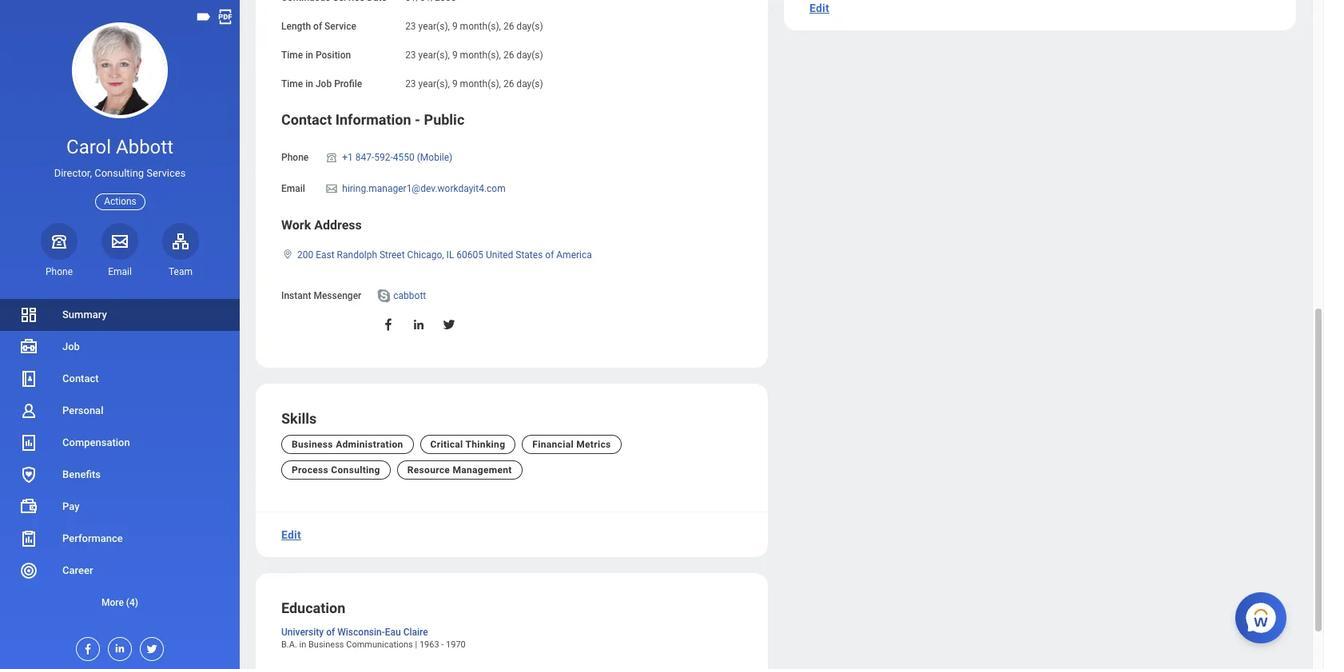 Task type: vqa. For each thing, say whether or not it's contained in the screenshot.
phone popup button
yes



Task type: locate. For each thing, give the bounding box(es) containing it.
day(s) inside length of service element
[[517, 20, 543, 32]]

day(s)
[[517, 20, 543, 32], [517, 49, 543, 60], [517, 78, 543, 89]]

actions
[[104, 195, 137, 207]]

2 26 from the top
[[504, 49, 514, 60]]

phone
[[281, 152, 309, 163], [46, 266, 73, 277]]

financial metrics
[[533, 439, 611, 450]]

more (4) button
[[0, 587, 240, 619]]

-
[[415, 111, 421, 128], [441, 640, 444, 650]]

- left public
[[415, 111, 421, 128]]

1 vertical spatial time
[[281, 78, 303, 89]]

compensation link
[[0, 427, 240, 459]]

in left the position
[[306, 49, 313, 60]]

consulting for process
[[331, 465, 380, 476]]

summary
[[62, 309, 107, 321]]

job inside list
[[62, 341, 80, 352]]

1 vertical spatial contact
[[62, 372, 99, 384]]

1 9 from the top
[[452, 20, 458, 32]]

email up work
[[281, 183, 305, 194]]

0 vertical spatial 9
[[452, 20, 458, 32]]

3 26 from the top
[[504, 78, 514, 89]]

2 vertical spatial 23
[[405, 78, 416, 89]]

process consulting button
[[281, 461, 391, 480]]

year(s), inside "time in job profile" element
[[419, 78, 450, 89]]

pay image
[[19, 497, 38, 516]]

year(s), inside time in position element
[[419, 49, 450, 60]]

1 vertical spatial twitter image
[[141, 638, 158, 655]]

0 horizontal spatial mail image
[[110, 232, 129, 251]]

in down university
[[299, 640, 306, 650]]

0 vertical spatial contact
[[281, 111, 332, 128]]

month(s), down time in position element
[[460, 78, 501, 89]]

0 vertical spatial phone
[[281, 152, 309, 163]]

pay
[[62, 500, 80, 512]]

1 horizontal spatial mail image
[[325, 182, 339, 195]]

1 vertical spatial email
[[108, 266, 132, 277]]

1 vertical spatial mail image
[[110, 232, 129, 251]]

0 vertical spatial year(s),
[[419, 20, 450, 32]]

critical
[[430, 439, 463, 450]]

1 vertical spatial consulting
[[331, 465, 380, 476]]

consulting
[[94, 167, 144, 179], [331, 465, 380, 476]]

performance
[[62, 532, 123, 544]]

of inside "link"
[[326, 627, 335, 638]]

3 23 from the top
[[405, 78, 416, 89]]

business up process
[[292, 439, 333, 450]]

facebook image
[[77, 638, 94, 655]]

0 vertical spatial in
[[306, 49, 313, 60]]

2 vertical spatial 23 year(s), 9 month(s), 26 day(s)
[[405, 78, 543, 89]]

1 day(s) from the top
[[517, 20, 543, 32]]

linkedin image
[[412, 317, 426, 332], [109, 638, 126, 655]]

2 vertical spatial year(s),
[[419, 78, 450, 89]]

(mobile)
[[417, 152, 453, 163]]

0 vertical spatial twitter image
[[442, 317, 457, 332]]

time in position
[[281, 49, 351, 60]]

day(s) for length of service
[[517, 20, 543, 32]]

1 vertical spatial day(s)
[[517, 49, 543, 60]]

2 vertical spatial day(s)
[[517, 78, 543, 89]]

linkedin image right facebook icon
[[109, 638, 126, 655]]

metrics
[[576, 439, 611, 450]]

26 up time in position element
[[504, 20, 514, 32]]

2 vertical spatial 26
[[504, 78, 514, 89]]

2 month(s), from the top
[[460, 49, 501, 60]]

mail image down phone icon on the top left
[[325, 182, 339, 195]]

in down time in position
[[306, 78, 313, 89]]

0 vertical spatial 23 year(s), 9 month(s), 26 day(s)
[[405, 20, 543, 32]]

1 23 year(s), 9 month(s), 26 day(s) from the top
[[405, 20, 543, 32]]

month(s), for length of service
[[460, 20, 501, 32]]

month(s),
[[460, 20, 501, 32], [460, 49, 501, 60], [460, 78, 501, 89]]

9 inside "time in job profile" element
[[452, 78, 458, 89]]

1 horizontal spatial email
[[281, 183, 305, 194]]

23 for time in position
[[405, 49, 416, 60]]

phone inside popup button
[[46, 266, 73, 277]]

26 for time in position
[[504, 49, 514, 60]]

view team image
[[171, 232, 190, 251]]

claire
[[403, 627, 428, 638]]

2 23 from the top
[[405, 49, 416, 60]]

1 horizontal spatial of
[[326, 627, 335, 638]]

twitter image
[[442, 317, 457, 332], [141, 638, 158, 655]]

in
[[306, 49, 313, 60], [306, 78, 313, 89], [299, 640, 306, 650]]

facebook image
[[382, 317, 396, 332]]

0 horizontal spatial consulting
[[94, 167, 144, 179]]

month(s), up "time in job profile" element at the top left of page
[[460, 49, 501, 60]]

1 vertical spatial edit button
[[275, 519, 308, 551]]

2 vertical spatial in
[[299, 640, 306, 650]]

2 vertical spatial month(s),
[[460, 78, 501, 89]]

time down time in position
[[281, 78, 303, 89]]

0 vertical spatial consulting
[[94, 167, 144, 179]]

month(s), inside time in position element
[[460, 49, 501, 60]]

1 year(s), from the top
[[419, 20, 450, 32]]

23 for time in job profile
[[405, 78, 416, 89]]

|
[[415, 640, 417, 650]]

of right states at the left top of the page
[[545, 249, 554, 261]]

of
[[313, 20, 322, 32], [545, 249, 554, 261], [326, 627, 335, 638]]

b.a.
[[281, 640, 297, 650]]

business
[[292, 439, 333, 450], [309, 640, 344, 650]]

day(s) up time in position element
[[517, 20, 543, 32]]

job down summary
[[62, 341, 80, 352]]

1 horizontal spatial edit
[[810, 2, 830, 15]]

university
[[281, 627, 324, 638]]

more (4)
[[101, 597, 138, 608]]

consulting for director,
[[94, 167, 144, 179]]

work address
[[281, 217, 362, 233]]

day(s) inside time in position element
[[517, 49, 543, 60]]

0 horizontal spatial edit button
[[275, 519, 308, 551]]

in for job
[[306, 78, 313, 89]]

60605
[[457, 249, 484, 261]]

0 vertical spatial 26
[[504, 20, 514, 32]]

service
[[325, 20, 356, 32]]

month(s), inside "time in job profile" element
[[460, 78, 501, 89]]

23 year(s), 9 month(s), 26 day(s) down time in position element
[[405, 78, 543, 89]]

1 26 from the top
[[504, 20, 514, 32]]

0 vertical spatial mail image
[[325, 182, 339, 195]]

23 inside "time in job profile" element
[[405, 78, 416, 89]]

- left 1970
[[441, 640, 444, 650]]

1 month(s), from the top
[[460, 20, 501, 32]]

benefits link
[[0, 459, 240, 491]]

1 vertical spatial year(s),
[[419, 49, 450, 60]]

contact
[[281, 111, 332, 128], [62, 372, 99, 384]]

0 horizontal spatial -
[[415, 111, 421, 128]]

of for length of service
[[313, 20, 322, 32]]

26 up "time in job profile" element at the top left of page
[[504, 49, 514, 60]]

0 vertical spatial business
[[292, 439, 333, 450]]

team carol abbott element
[[162, 265, 199, 278]]

847-
[[356, 152, 374, 163]]

26 inside length of service element
[[504, 20, 514, 32]]

1 vertical spatial in
[[306, 78, 313, 89]]

3 23 year(s), 9 month(s), 26 day(s) from the top
[[405, 78, 543, 89]]

year(s), for time in position
[[419, 49, 450, 60]]

3 year(s), from the top
[[419, 78, 450, 89]]

edit
[[810, 2, 830, 15], [281, 528, 301, 541]]

linkedin image down cabbott
[[412, 317, 426, 332]]

contact link
[[0, 363, 240, 395]]

contact image
[[19, 369, 38, 388]]

year(s), up public
[[419, 78, 450, 89]]

list containing summary
[[0, 299, 240, 619]]

more (4) button
[[0, 593, 240, 612]]

0 horizontal spatial linkedin image
[[109, 638, 126, 655]]

23 year(s), 9 month(s), 26 day(s) up "time in job profile" element at the top left of page
[[405, 49, 543, 60]]

23 year(s), 9 month(s), 26 day(s)
[[405, 20, 543, 32], [405, 49, 543, 60], [405, 78, 543, 89]]

wisconsin-
[[337, 627, 385, 638]]

9 for time in position
[[452, 49, 458, 60]]

1 vertical spatial 9
[[452, 49, 458, 60]]

0 vertical spatial of
[[313, 20, 322, 32]]

contact up personal
[[62, 372, 99, 384]]

26 inside "time in job profile" element
[[504, 78, 514, 89]]

consulting inside button
[[331, 465, 380, 476]]

1 vertical spatial phone
[[46, 266, 73, 277]]

director, consulting services
[[54, 167, 186, 179]]

26 inside time in position element
[[504, 49, 514, 60]]

twitter image right facebook image
[[442, 317, 457, 332]]

23 inside length of service element
[[405, 20, 416, 32]]

3 day(s) from the top
[[517, 78, 543, 89]]

year(s), for length of service
[[419, 20, 450, 32]]

time
[[281, 49, 303, 60], [281, 78, 303, 89]]

0 horizontal spatial edit
[[281, 528, 301, 541]]

contact inside contact information - public group
[[281, 111, 332, 128]]

phone carol abbott element
[[41, 265, 78, 278]]

0 vertical spatial edit button
[[803, 0, 836, 24]]

phone button
[[41, 223, 78, 278]]

3 month(s), from the top
[[460, 78, 501, 89]]

2 time from the top
[[281, 78, 303, 89]]

23 year(s), 9 month(s), 26 day(s) for length of service
[[405, 20, 543, 32]]

0 horizontal spatial of
[[313, 20, 322, 32]]

9 inside length of service element
[[452, 20, 458, 32]]

1 time from the top
[[281, 49, 303, 60]]

phone inside contact information - public group
[[281, 152, 309, 163]]

length of service
[[281, 20, 356, 32]]

23 year(s), 9 month(s), 26 day(s) for time in position
[[405, 49, 543, 60]]

2 vertical spatial of
[[326, 627, 335, 638]]

navigation pane region
[[0, 0, 240, 669]]

of inside contact information - public group
[[545, 249, 554, 261]]

il
[[447, 249, 454, 261]]

0 vertical spatial day(s)
[[517, 20, 543, 32]]

0 horizontal spatial job
[[62, 341, 80, 352]]

0 vertical spatial 23
[[405, 20, 416, 32]]

consulting down the business administration
[[331, 465, 380, 476]]

phone image
[[48, 232, 70, 251]]

consulting inside "navigation pane" region
[[94, 167, 144, 179]]

day(s) inside "time in job profile" element
[[517, 78, 543, 89]]

1 vertical spatial 23
[[405, 49, 416, 60]]

23 year(s), 9 month(s), 26 day(s) for time in job profile
[[405, 78, 543, 89]]

of right university
[[326, 627, 335, 638]]

instant
[[281, 290, 311, 301]]

email up summary link
[[108, 266, 132, 277]]

1 horizontal spatial consulting
[[331, 465, 380, 476]]

career image
[[19, 561, 38, 580]]

cabbott link
[[394, 287, 426, 301]]

day(s) up "time in job profile" element at the top left of page
[[517, 49, 543, 60]]

time for time in position
[[281, 49, 303, 60]]

2 9 from the top
[[452, 49, 458, 60]]

consulting down carol abbott
[[94, 167, 144, 179]]

1 horizontal spatial twitter image
[[442, 317, 457, 332]]

0 horizontal spatial contact
[[62, 372, 99, 384]]

1 horizontal spatial job
[[316, 78, 332, 89]]

month(s), up time in position element
[[460, 20, 501, 32]]

0 vertical spatial email
[[281, 183, 305, 194]]

1 vertical spatial edit
[[281, 528, 301, 541]]

time in job profile
[[281, 78, 362, 89]]

2 year(s), from the top
[[419, 49, 450, 60]]

1 horizontal spatial phone
[[281, 152, 309, 163]]

contact information - public
[[281, 111, 465, 128]]

job image
[[19, 337, 38, 356]]

contact down time in job profile
[[281, 111, 332, 128]]

year(s), inside length of service element
[[419, 20, 450, 32]]

9 up public
[[452, 78, 458, 89]]

business down university
[[309, 640, 344, 650]]

location image
[[281, 249, 294, 260]]

26 down time in position element
[[504, 78, 514, 89]]

day(s) down time in position element
[[517, 78, 543, 89]]

1 vertical spatial -
[[441, 640, 444, 650]]

9 inside time in position element
[[452, 49, 458, 60]]

list
[[0, 299, 240, 619]]

phone left phone icon on the top left
[[281, 152, 309, 163]]

year(s), for time in job profile
[[419, 78, 450, 89]]

1 horizontal spatial contact
[[281, 111, 332, 128]]

0 vertical spatial month(s),
[[460, 20, 501, 32]]

0 horizontal spatial email
[[108, 266, 132, 277]]

9 up time in position element
[[452, 20, 458, 32]]

phone down phone image
[[46, 266, 73, 277]]

2 horizontal spatial of
[[545, 249, 554, 261]]

0 vertical spatial linkedin image
[[412, 317, 426, 332]]

twitter image down more (4) dropdown button
[[141, 638, 158, 655]]

23 year(s), 9 month(s), 26 day(s) up time in position element
[[405, 20, 543, 32]]

process
[[292, 465, 329, 476]]

edit button
[[803, 0, 836, 24], [275, 519, 308, 551]]

contact inside contact link
[[62, 372, 99, 384]]

financial metrics button
[[522, 435, 621, 454]]

process consulting
[[292, 465, 380, 476]]

view printable version (pdf) image
[[217, 8, 234, 26]]

time down 'length'
[[281, 49, 303, 60]]

23 inside time in position element
[[405, 49, 416, 60]]

mail image
[[325, 182, 339, 195], [110, 232, 129, 251]]

email
[[281, 183, 305, 194], [108, 266, 132, 277]]

3 9 from the top
[[452, 78, 458, 89]]

23 for length of service
[[405, 20, 416, 32]]

2 vertical spatial 9
[[452, 78, 458, 89]]

month(s), inside length of service element
[[460, 20, 501, 32]]

1 vertical spatial job
[[62, 341, 80, 352]]

of right 'length'
[[313, 20, 322, 32]]

1 vertical spatial of
[[545, 249, 554, 261]]

2 23 year(s), 9 month(s), 26 day(s) from the top
[[405, 49, 543, 60]]

year(s), down continuous service date element
[[419, 20, 450, 32]]

summary link
[[0, 299, 240, 331]]

9 up "time in job profile" element at the top left of page
[[452, 49, 458, 60]]

1 23 from the top
[[405, 20, 416, 32]]

1 vertical spatial month(s),
[[460, 49, 501, 60]]

1 vertical spatial 23 year(s), 9 month(s), 26 day(s)
[[405, 49, 543, 60]]

randolph
[[337, 249, 377, 261]]

business inside button
[[292, 439, 333, 450]]

26
[[504, 20, 514, 32], [504, 49, 514, 60], [504, 78, 514, 89]]

0 vertical spatial -
[[415, 111, 421, 128]]

job left profile
[[316, 78, 332, 89]]

1 vertical spatial 26
[[504, 49, 514, 60]]

2 day(s) from the top
[[517, 49, 543, 60]]

0 vertical spatial job
[[316, 78, 332, 89]]

services
[[147, 167, 186, 179]]

mail image up email carol abbott element
[[110, 232, 129, 251]]

+1
[[342, 152, 353, 163]]

592-
[[374, 152, 393, 163]]

0 horizontal spatial phone
[[46, 266, 73, 277]]

contact for contact information - public
[[281, 111, 332, 128]]

performance link
[[0, 523, 240, 555]]

0 vertical spatial time
[[281, 49, 303, 60]]

26 for time in job profile
[[504, 78, 514, 89]]

tag image
[[195, 8, 213, 26]]

year(s), up "time in job profile" element at the top left of page
[[419, 49, 450, 60]]

hiring.manager1@dev.workdayit4.com
[[342, 183, 506, 194]]



Task type: describe. For each thing, give the bounding box(es) containing it.
9 for length of service
[[452, 20, 458, 32]]

resource management
[[407, 465, 512, 476]]

summary image
[[19, 305, 38, 325]]

united
[[486, 249, 513, 261]]

of for university of wisconsin-eau claire
[[326, 627, 335, 638]]

1 vertical spatial business
[[309, 640, 344, 650]]

administration
[[336, 439, 403, 450]]

education
[[281, 600, 346, 616]]

26 for length of service
[[504, 20, 514, 32]]

month(s), for time in position
[[460, 49, 501, 60]]

1 horizontal spatial -
[[441, 640, 444, 650]]

career link
[[0, 555, 240, 587]]

+1 847-592-4550 (mobile)
[[342, 152, 453, 163]]

mail image inside email popup button
[[110, 232, 129, 251]]

1970
[[446, 640, 466, 650]]

+1 847-592-4550 (mobile) link
[[342, 149, 453, 163]]

messenger
[[314, 290, 362, 301]]

job link
[[0, 331, 240, 363]]

200 east randolph street chicago, il 60605 united states of america
[[297, 249, 592, 261]]

month(s), for time in job profile
[[460, 78, 501, 89]]

resource
[[407, 465, 450, 476]]

east
[[316, 249, 335, 261]]

profile
[[334, 78, 362, 89]]

contact for contact
[[62, 372, 99, 384]]

performance image
[[19, 529, 38, 548]]

email carol abbott element
[[102, 265, 138, 278]]

position
[[316, 49, 351, 60]]

0 horizontal spatial twitter image
[[141, 638, 158, 655]]

abbott
[[116, 136, 173, 158]]

actions button
[[95, 193, 145, 210]]

1 horizontal spatial linkedin image
[[412, 317, 426, 332]]

9 for time in job profile
[[452, 78, 458, 89]]

pay link
[[0, 491, 240, 523]]

1 vertical spatial linkedin image
[[109, 638, 126, 655]]

contact information - public button
[[281, 111, 465, 128]]

work
[[281, 217, 311, 233]]

states
[[516, 249, 543, 261]]

eau
[[385, 627, 401, 638]]

skills
[[281, 410, 317, 427]]

benefits image
[[19, 465, 38, 484]]

day(s) for time in job profile
[[517, 78, 543, 89]]

200
[[297, 249, 314, 261]]

200 east randolph street chicago, il 60605 united states of america link
[[297, 246, 592, 261]]

time for time in job profile
[[281, 78, 303, 89]]

personal image
[[19, 401, 38, 420]]

length
[[281, 20, 311, 32]]

financial
[[533, 439, 574, 450]]

personal link
[[0, 395, 240, 427]]

critical thinking
[[430, 439, 505, 450]]

skype image
[[376, 288, 392, 304]]

career
[[62, 564, 93, 576]]

contact information - public group
[[281, 110, 743, 342]]

1 horizontal spatial edit button
[[803, 0, 836, 24]]

cabbott
[[394, 290, 426, 301]]

time in position element
[[405, 40, 543, 61]]

email button
[[102, 223, 138, 278]]

thinking
[[466, 439, 505, 450]]

management
[[453, 465, 512, 476]]

4550
[[393, 152, 415, 163]]

business administration button
[[281, 435, 414, 454]]

chicago,
[[407, 249, 444, 261]]

compensation
[[62, 436, 130, 448]]

personal
[[62, 404, 103, 416]]

0 vertical spatial edit
[[810, 2, 830, 15]]

university of wisconsin-eau claire
[[281, 627, 428, 638]]

email inside contact information - public group
[[281, 183, 305, 194]]

in for business
[[299, 640, 306, 650]]

- inside group
[[415, 111, 421, 128]]

critical thinking button
[[420, 435, 516, 454]]

day(s) for time in position
[[517, 49, 543, 60]]

business administration
[[292, 439, 403, 450]]

b.a. in business communications   |   1963 - 1970
[[281, 640, 466, 650]]

team
[[169, 266, 193, 277]]

carol abbott
[[66, 136, 173, 158]]

length of service element
[[405, 11, 543, 32]]

benefits
[[62, 468, 101, 480]]

communications
[[346, 640, 413, 650]]

team link
[[162, 223, 199, 278]]

instant messenger
[[281, 290, 362, 301]]

address
[[314, 217, 362, 233]]

director,
[[54, 167, 92, 179]]

compensation image
[[19, 433, 38, 452]]

1963
[[420, 640, 439, 650]]

in for position
[[306, 49, 313, 60]]

public
[[424, 111, 465, 128]]

information
[[335, 111, 411, 128]]

university of wisconsin-eau claire link
[[281, 624, 428, 638]]

phone image
[[325, 151, 339, 164]]

street
[[380, 249, 405, 261]]

more
[[101, 597, 124, 608]]

continuous service date element
[[405, 0, 456, 4]]

resource management button
[[397, 461, 523, 480]]

email inside popup button
[[108, 266, 132, 277]]

carol
[[66, 136, 111, 158]]

time in job profile element
[[405, 69, 543, 90]]

america
[[557, 249, 592, 261]]

(4)
[[126, 597, 138, 608]]

hiring.manager1@dev.workdayit4.com link
[[342, 180, 506, 194]]



